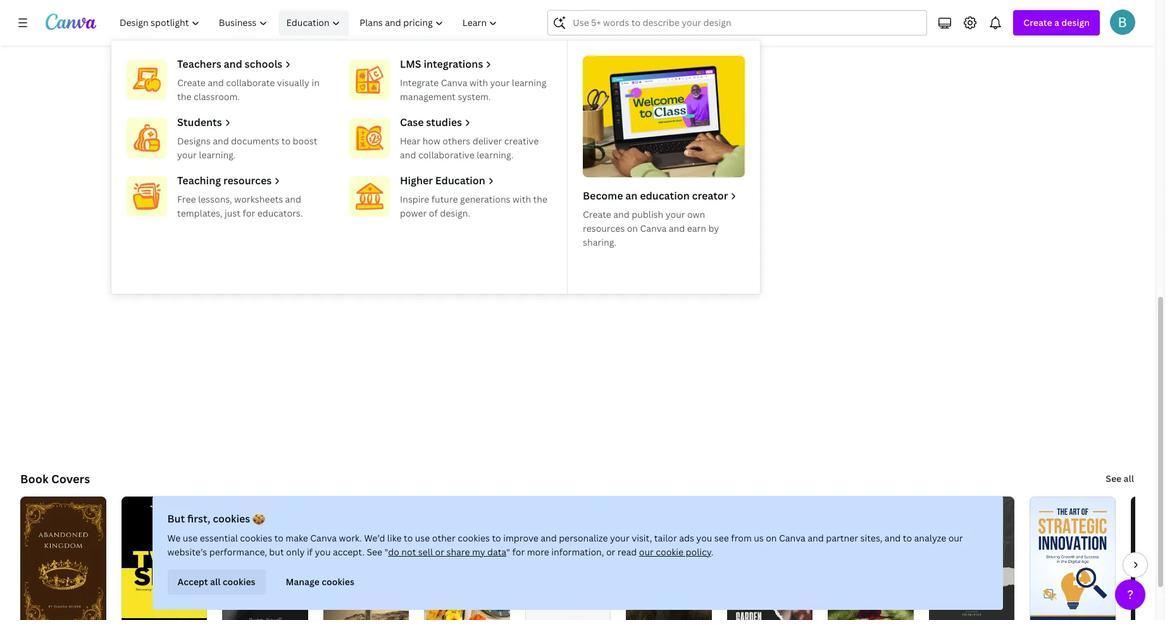 Task type: vqa. For each thing, say whether or not it's contained in the screenshot.
Someone'S Design A Presentation, Document, Website, Or Design Made In Canva.
no



Task type: describe. For each thing, give the bounding box(es) containing it.
we'd
[[365, 532, 386, 544]]

visit,
[[632, 532, 653, 544]]

with inside the inspire future generations with the power of design.
[[513, 193, 531, 205]]

collaborate
[[226, 77, 275, 89]]

creator
[[693, 189, 729, 203]]

visually
[[277, 77, 310, 89]]

improve
[[504, 532, 539, 544]]

earn
[[688, 222, 707, 234]]

higher
[[400, 174, 433, 187]]

a
[[1055, 16, 1060, 28]]

canva up if
[[311, 532, 337, 544]]

to inside designs and documents to boost your learning.
[[282, 135, 291, 147]]

publish
[[632, 208, 664, 220]]

sharing.
[[583, 236, 617, 248]]

an
[[626, 189, 638, 203]]

cookies inside manage cookies button
[[322, 576, 355, 588]]

and down an
[[614, 208, 630, 220]]

1 horizontal spatial see
[[1107, 472, 1122, 484]]

covers
[[51, 471, 90, 486]]

education button
[[279, 10, 349, 35]]

share
[[447, 546, 471, 558]]

not
[[402, 546, 417, 558]]

book
[[20, 471, 49, 486]]

integrations
[[424, 57, 483, 71]]

do not sell or share my data link
[[389, 546, 507, 558]]

educators.
[[258, 207, 303, 219]]

read
[[618, 546, 638, 558]]

and left earn
[[669, 222, 685, 234]]

inspire future generations with the power of design.
[[400, 193, 548, 219]]

data
[[488, 546, 507, 558]]

only
[[287, 546, 305, 558]]

2 use from the left
[[416, 532, 431, 544]]

1 or from the left
[[436, 546, 445, 558]]

from
[[732, 532, 753, 544]]

all for accept
[[211, 576, 221, 588]]

and inside designs and documents to boost your learning.
[[213, 135, 229, 147]]

.
[[712, 546, 714, 558]]

education inside menu
[[436, 174, 486, 187]]

book covers link
[[20, 471, 90, 486]]

on inside we use essential cookies to make canva work. we'd like to use other cookies to improve and personalize your visit, tailor ads you see from us on canva and partner sites, and to analyze our website's performance, but only if you accept. see "
[[767, 532, 778, 544]]

and up collaborate
[[224, 57, 242, 71]]

do not sell or share my data " for more information, or read our cookie policy .
[[389, 546, 714, 558]]

essential
[[200, 532, 238, 544]]

hear
[[400, 135, 421, 147]]

and inside hear how others deliver creative and collaborative learning.
[[400, 149, 416, 161]]

power
[[400, 207, 427, 219]]

learning. inside designs and documents to boost your learning.
[[199, 149, 236, 161]]

see inside we use essential cookies to make canva work. we'd like to use other cookies to improve and personalize your visit, tailor ads you see from us on canva and partner sites, and to analyze our website's performance, but only if you accept. see "
[[367, 546, 383, 558]]

create for become an education creator
[[583, 208, 612, 220]]

cookies up my
[[458, 532, 490, 544]]

for inside but first, cookies 🍪 dialog
[[513, 546, 525, 558]]

top level navigation element
[[111, 10, 761, 294]]

canva right us
[[780, 532, 806, 544]]

collaborative
[[419, 149, 475, 161]]

2 or from the left
[[607, 546, 616, 558]]

in
[[312, 77, 320, 89]]

templates,
[[177, 207, 223, 219]]

higher education
[[400, 174, 486, 187]]

worksheets
[[234, 193, 283, 205]]

0 horizontal spatial our
[[640, 546, 654, 558]]

cookie
[[657, 546, 684, 558]]

lms integrations
[[400, 57, 483, 71]]

become an education creator
[[583, 189, 729, 203]]

just
[[225, 207, 241, 219]]

us
[[755, 532, 765, 544]]

create and collaborate visually in the classroom.
[[177, 77, 320, 103]]

system.
[[458, 91, 491, 103]]

sell
[[419, 546, 434, 558]]

management
[[400, 91, 456, 103]]

with inside integrate canva with your learning management system.
[[470, 77, 488, 89]]

and left partner
[[809, 532, 825, 544]]

boost
[[293, 135, 318, 147]]

future
[[432, 193, 458, 205]]

of
[[429, 207, 438, 219]]

" inside we use essential cookies to make canva work. we'd like to use other cookies to improve and personalize your visit, tailor ads you see from us on canva and partner sites, and to analyze our website's performance, but only if you accept. see "
[[385, 546, 389, 558]]

inspire
[[400, 193, 430, 205]]

work.
[[339, 532, 363, 544]]

how
[[423, 135, 441, 147]]

Search search field
[[573, 11, 903, 35]]

like
[[388, 532, 402, 544]]

canva inside integrate canva with your learning management system.
[[441, 77, 468, 89]]

your inside we use essential cookies to make canva work. we'd like to use other cookies to improve and personalize your visit, tailor ads you see from us on canva and partner sites, and to analyze our website's performance, but only if you accept. see "
[[611, 532, 630, 544]]

sites,
[[861, 532, 883, 544]]

for inside free lessons, worksheets and templates, just for educators.
[[243, 207, 255, 219]]

accept all cookies button
[[168, 569, 266, 595]]

0 vertical spatial resources
[[223, 174, 272, 187]]

more
[[528, 546, 550, 558]]

and inside create and collaborate visually in the classroom.
[[208, 77, 224, 89]]

case
[[400, 115, 424, 129]]

0 vertical spatial you
[[697, 532, 713, 544]]

my
[[473, 546, 486, 558]]

cookies up essential on the left of page
[[213, 512, 251, 526]]

personalize
[[560, 532, 609, 544]]

but
[[270, 546, 284, 558]]

to up but
[[275, 532, 284, 544]]

accept all cookies
[[178, 576, 256, 588]]

create a design button
[[1014, 10, 1101, 35]]

case studies
[[400, 115, 462, 129]]

cookies down the 🍪
[[241, 532, 273, 544]]



Task type: locate. For each thing, give the bounding box(es) containing it.
education up in
[[287, 16, 330, 28]]

0 horizontal spatial create
[[177, 77, 206, 89]]

learning
[[512, 77, 547, 89]]

your up read
[[611, 532, 630, 544]]

see
[[715, 532, 730, 544]]

1 vertical spatial our
[[640, 546, 654, 558]]

education
[[287, 16, 330, 28], [436, 174, 486, 187]]

cookies inside accept all cookies "button"
[[223, 576, 256, 588]]

tailor
[[655, 532, 678, 544]]

education
[[640, 189, 690, 203]]

your down designs
[[177, 149, 197, 161]]

and right designs
[[213, 135, 229, 147]]

cookies down performance,
[[223, 576, 256, 588]]

0 horizontal spatial for
[[243, 207, 255, 219]]

and inside free lessons, worksheets and templates, just for educators.
[[285, 193, 301, 205]]

and up classroom.
[[208, 77, 224, 89]]

and down hear
[[400, 149, 416, 161]]

create inside create and publish your own resources on canva and earn by sharing.
[[583, 208, 612, 220]]

to left boost
[[282, 135, 291, 147]]

0 vertical spatial our
[[949, 532, 964, 544]]

create inside create and collaborate visually in the classroom.
[[177, 77, 206, 89]]

our inside we use essential cookies to make canva work. we'd like to use other cookies to improve and personalize your visit, tailor ads you see from us on canva and partner sites, and to analyze our website's performance, but only if you accept. see "
[[949, 532, 964, 544]]

create left "a"
[[1024, 16, 1053, 28]]

on inside create and publish your own resources on canva and earn by sharing.
[[627, 222, 638, 234]]

your inside designs and documents to boost your learning.
[[177, 149, 197, 161]]

but first, cookies 🍪
[[168, 512, 266, 526]]

lessons,
[[198, 193, 232, 205]]

partner
[[827, 532, 859, 544]]

on right us
[[767, 532, 778, 544]]

your up the system.
[[491, 77, 510, 89]]

the right generations
[[534, 193, 548, 205]]

use up sell
[[416, 532, 431, 544]]

see all link
[[1105, 466, 1136, 491]]

0 horizontal spatial use
[[183, 532, 198, 544]]

0 vertical spatial create
[[1024, 16, 1053, 28]]

policy
[[687, 546, 712, 558]]

integrate
[[400, 77, 439, 89]]

deliver
[[473, 135, 502, 147]]

information,
[[552, 546, 605, 558]]

creative
[[505, 135, 539, 147]]

or right sell
[[436, 546, 445, 558]]

1 horizontal spatial all
[[1124, 472, 1135, 484]]

integrate canva with your learning management system.
[[400, 77, 547, 103]]

we use essential cookies to make canva work. we'd like to use other cookies to improve and personalize your visit, tailor ads you see from us on canva and partner sites, and to analyze our website's performance, but only if you accept. see "
[[168, 532, 964, 558]]

0 vertical spatial with
[[470, 77, 488, 89]]

canva down publish
[[641, 222, 667, 234]]

by
[[709, 222, 720, 234]]

0 horizontal spatial "
[[385, 546, 389, 558]]

0 horizontal spatial you
[[315, 546, 331, 558]]

resources up the worksheets
[[223, 174, 272, 187]]

2 vertical spatial create
[[583, 208, 612, 220]]

2 learning. from the left
[[477, 149, 514, 161]]

studies
[[426, 115, 462, 129]]

0 horizontal spatial resources
[[223, 174, 272, 187]]

with up the system.
[[470, 77, 488, 89]]

1 vertical spatial education
[[436, 174, 486, 187]]

website's
[[168, 546, 208, 558]]

canva down integrations
[[441, 77, 468, 89]]

all
[[1124, 472, 1135, 484], [211, 576, 221, 588]]

1 horizontal spatial or
[[607, 546, 616, 558]]

0 horizontal spatial on
[[627, 222, 638, 234]]

2 horizontal spatial create
[[1024, 16, 1053, 28]]

see
[[1107, 472, 1122, 484], [367, 546, 383, 558]]

1 learning. from the left
[[199, 149, 236, 161]]

all inside "button"
[[211, 576, 221, 588]]

education menu
[[111, 41, 761, 294]]

use up website's
[[183, 532, 198, 544]]

1 horizontal spatial on
[[767, 532, 778, 544]]

with right generations
[[513, 193, 531, 205]]

create inside dropdown button
[[1024, 16, 1053, 28]]

if
[[307, 546, 313, 558]]

accept
[[178, 576, 208, 588]]

canva inside create and publish your own resources on canva and earn by sharing.
[[641, 222, 667, 234]]

0 vertical spatial see
[[1107, 472, 1122, 484]]

0 horizontal spatial the
[[177, 91, 192, 103]]

manage cookies button
[[276, 569, 365, 595]]

resources inside create and publish your own resources on canva and earn by sharing.
[[583, 222, 625, 234]]

0 vertical spatial education
[[287, 16, 330, 28]]

0 vertical spatial the
[[177, 91, 192, 103]]

you up policy
[[697, 532, 713, 544]]

for down improve
[[513, 546, 525, 558]]

1 use from the left
[[183, 532, 198, 544]]

design.
[[440, 207, 471, 219]]

1 horizontal spatial the
[[534, 193, 548, 205]]

you
[[697, 532, 713, 544], [315, 546, 331, 558]]

0 horizontal spatial or
[[436, 546, 445, 558]]

and right sites,
[[886, 532, 902, 544]]

other
[[433, 532, 456, 544]]

" down improve
[[507, 546, 511, 558]]

1 " from the left
[[385, 546, 389, 558]]

education up 'future'
[[436, 174, 486, 187]]

or left read
[[607, 546, 616, 558]]

1 horizontal spatial use
[[416, 532, 431, 544]]

for right 'just'
[[243, 207, 255, 219]]

1 horizontal spatial you
[[697, 532, 713, 544]]

the inside the inspire future generations with the power of design.
[[534, 193, 548, 205]]

create and publish your own resources on canva and earn by sharing.
[[583, 208, 720, 248]]

1 vertical spatial see
[[367, 546, 383, 558]]

your left own
[[666, 208, 686, 220]]

hear how others deliver creative and collaborative learning.
[[400, 135, 539, 161]]

create for teachers and schools
[[177, 77, 206, 89]]

manage
[[286, 576, 320, 588]]

1 vertical spatial with
[[513, 193, 531, 205]]

analyze
[[915, 532, 947, 544]]

1 horizontal spatial for
[[513, 546, 525, 558]]

create down become
[[583, 208, 612, 220]]

become
[[583, 189, 623, 203]]

learning. up 'teaching resources'
[[199, 149, 236, 161]]

and up educators.
[[285, 193, 301, 205]]

the up students
[[177, 91, 192, 103]]

1 horizontal spatial resources
[[583, 222, 625, 234]]

but
[[168, 512, 185, 526]]

canva
[[441, 77, 468, 89], [641, 222, 667, 234], [311, 532, 337, 544], [780, 532, 806, 544]]

1 vertical spatial create
[[177, 77, 206, 89]]

0 vertical spatial all
[[1124, 472, 1135, 484]]

1 horizontal spatial learning.
[[477, 149, 514, 161]]

the
[[177, 91, 192, 103], [534, 193, 548, 205]]

2 " from the left
[[507, 546, 511, 558]]

schools
[[245, 57, 283, 71]]

" down like
[[385, 546, 389, 558]]

on down publish
[[627, 222, 638, 234]]

0 horizontal spatial all
[[211, 576, 221, 588]]

generations
[[460, 193, 511, 205]]

learning. down deliver at the top left of the page
[[477, 149, 514, 161]]

you right if
[[315, 546, 331, 558]]

make
[[286, 532, 309, 544]]

your inside integrate canva with your learning management system.
[[491, 77, 510, 89]]

and up do not sell or share my data " for more information, or read our cookie policy .
[[541, 532, 557, 544]]

and
[[224, 57, 242, 71], [208, 77, 224, 89], [213, 135, 229, 147], [400, 149, 416, 161], [285, 193, 301, 205], [614, 208, 630, 220], [669, 222, 685, 234], [541, 532, 557, 544], [809, 532, 825, 544], [886, 532, 902, 544]]

brad klo image
[[1111, 9, 1136, 35]]

accept.
[[333, 546, 365, 558]]

free lessons, worksheets and templates, just for educators.
[[177, 193, 303, 219]]

teaching resources
[[177, 174, 272, 187]]

we
[[168, 532, 181, 544]]

ads
[[680, 532, 695, 544]]

1 horizontal spatial create
[[583, 208, 612, 220]]

1 vertical spatial the
[[534, 193, 548, 205]]

None search field
[[548, 10, 928, 35]]

design
[[1062, 16, 1091, 28]]

1 horizontal spatial with
[[513, 193, 531, 205]]

1 horizontal spatial "
[[507, 546, 511, 558]]

education inside dropdown button
[[287, 16, 330, 28]]

our right analyze
[[949, 532, 964, 544]]

our down visit,
[[640, 546, 654, 558]]

use
[[183, 532, 198, 544], [416, 532, 431, 544]]

0 vertical spatial for
[[243, 207, 255, 219]]

1 vertical spatial on
[[767, 532, 778, 544]]

but first, cookies 🍪 dialog
[[153, 496, 1004, 610]]

1 horizontal spatial our
[[949, 532, 964, 544]]

teachers
[[177, 57, 221, 71]]

do
[[389, 546, 400, 558]]

"
[[385, 546, 389, 558], [507, 546, 511, 558]]

0 vertical spatial on
[[627, 222, 638, 234]]

own
[[688, 208, 706, 220]]

1 horizontal spatial education
[[436, 174, 486, 187]]

all for see
[[1124, 472, 1135, 484]]

the inside create and collaborate visually in the classroom.
[[177, 91, 192, 103]]

others
[[443, 135, 471, 147]]

your inside create and publish your own resources on canva and earn by sharing.
[[666, 208, 686, 220]]

to
[[282, 135, 291, 147], [275, 532, 284, 544], [404, 532, 413, 544], [493, 532, 502, 544], [904, 532, 913, 544]]

0 horizontal spatial with
[[470, 77, 488, 89]]

teaching
[[177, 174, 221, 187]]

free
[[177, 193, 196, 205]]

manage cookies
[[286, 576, 355, 588]]

0 horizontal spatial education
[[287, 16, 330, 28]]

book covers
[[20, 471, 90, 486]]

resources up sharing.
[[583, 222, 625, 234]]

to right like
[[404, 532, 413, 544]]

documents
[[231, 135, 279, 147]]

see all
[[1107, 472, 1135, 484]]

lms
[[400, 57, 422, 71]]

1 vertical spatial for
[[513, 546, 525, 558]]

0 horizontal spatial learning.
[[199, 149, 236, 161]]

1 vertical spatial resources
[[583, 222, 625, 234]]

students
[[177, 115, 222, 129]]

1 vertical spatial all
[[211, 576, 221, 588]]

create down teachers
[[177, 77, 206, 89]]

to left analyze
[[904, 532, 913, 544]]

0 horizontal spatial see
[[367, 546, 383, 558]]

teachers and schools
[[177, 57, 283, 71]]

learning. inside hear how others deliver creative and collaborative learning.
[[477, 149, 514, 161]]

to up data
[[493, 532, 502, 544]]

designs and documents to boost your learning.
[[177, 135, 318, 161]]

1 vertical spatial you
[[315, 546, 331, 558]]

cookies down accept.
[[322, 576, 355, 588]]

on
[[627, 222, 638, 234], [767, 532, 778, 544]]



